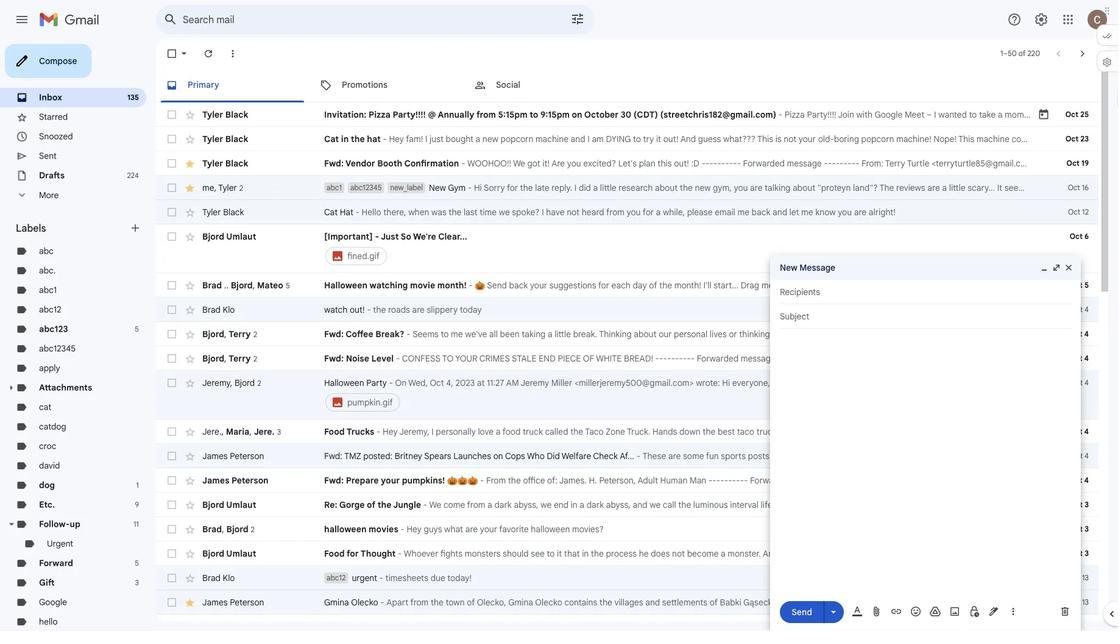 Task type: locate. For each thing, give the bounding box(es) containing it.
insert files using drive image
[[930, 605, 942, 618]]

0 vertical spatial new
[[429, 182, 446, 193]]

of right the gorge
[[367, 499, 376, 510]]

0 horizontal spatial jere.
[[202, 426, 222, 437]]

0 vertical spatial 1
[[1001, 49, 1004, 58]]

mon,
[[1017, 353, 1036, 364], [894, 426, 913, 437], [862, 499, 881, 510]]

1 vertical spatial cell
[[324, 377, 1119, 413]]

0 vertical spatial oct 3
[[1071, 500, 1090, 509]]

2 13 from the top
[[1083, 598, 1090, 607]]

2 tyler black from the top
[[202, 134, 248, 144]]

1 horizontal spatial we
[[513, 158, 526, 169]]

1 vertical spatial it
[[557, 548, 562, 559]]

on right party
[[942, 377, 952, 388]]

black for cat in the hat - hey fam! i just bought a new popcorn machine and i am dying to try it out! and guess what??? this is not your old-boring popcorn machine! nope! this machine comes with multifunction, i c
[[225, 134, 248, 144]]

what
[[445, 524, 463, 534]]

machine up '<terryturtle85@gmail.com>'
[[977, 134, 1010, 144]]

a right 'bought'
[[476, 134, 481, 144]]

0 horizontal spatial machine
[[536, 134, 569, 144]]

1 horizontal spatial was
[[1066, 182, 1081, 193]]

who
[[527, 451, 545, 461]]

for left each
[[599, 280, 610, 291]]

sep 13 for brad klo
[[1068, 573, 1090, 583]]

not right it's
[[948, 329, 960, 339]]

it!
[[543, 158, 550, 169]]

best
[[803, 426, 820, 437]]

terry for fwd: coffee break? - seems to me we've all been taking a little break. thinking about our personal lives or thinking about keeping our jobs. breaks are good. it's not a bad idea taking a break every now and 
[[229, 329, 251, 339]]

send inside row
[[487, 280, 507, 291]]

0 vertical spatial brad klo
[[202, 304, 235, 315]]

borawskie,
[[894, 597, 936, 608]]

dąbrowskie-
[[1053, 597, 1102, 608]]

back down new gym - hi sorry for the late reply. i did a little research about the new gym, you are talking about "proteyn land"? the reviews are a little scary... it seems the gym was built wher
[[752, 207, 771, 217]]

Search mail text field
[[183, 13, 537, 26]]

noise
[[346, 353, 370, 364]]

4 for 8th row from the bottom
[[1085, 452, 1090, 461]]

for right sorry
[[507, 182, 518, 193]]

oct 4 for 8th row from the bottom
[[1071, 452, 1090, 461]]

0 horizontal spatial new
[[429, 182, 446, 193]]

4 for row containing jere.
[[1085, 427, 1090, 436]]

abyss,
[[514, 499, 539, 510], [607, 499, 631, 510], [904, 548, 929, 559]]

hey down jungle
[[407, 524, 422, 534]]

insert emoji ‪(⌘⇧2)‬ image
[[910, 605, 923, 618]]

watch out! - the roads are slippery today
[[324, 304, 482, 315]]

become
[[688, 548, 719, 559]]

1 food from the top
[[324, 426, 345, 437]]

🎃 image
[[475, 281, 485, 291], [448, 476, 458, 486], [458, 476, 468, 486], [468, 476, 478, 486]]

oct 3 down <james.peterson190
[[1071, 525, 1090, 534]]

1 our from the left
[[659, 329, 672, 339]]

3 bjord umlaut from the top
[[202, 548, 256, 559]]

little for new gym - hi sorry for the late reply. i did a little research about the new gym, you are talking about "proteyn land"? the reviews are a little scary... it seems the gym was built wher
[[600, 182, 617, 193]]

2 row from the top
[[156, 127, 1119, 151]]

0 horizontal spatial was
[[432, 207, 447, 217]]

mon, left aug
[[1017, 353, 1036, 364]]

10 row from the top
[[156, 346, 1119, 371]]

5 inside brad .. bjord , mateo 5
[[286, 281, 290, 290]]

your left suggestions at top
[[530, 280, 548, 291]]

level
[[372, 353, 394, 364]]

place down message
[[833, 280, 854, 291]]

croc link
[[39, 441, 56, 452]]

black for cat hat - hello there, when was the last time we spoke? i have not heard from you for a while, please email me back and let me know you are alright!
[[223, 207, 244, 217]]

0 horizontal spatial am
[[507, 377, 519, 388]]

19 row from the top
[[156, 590, 1119, 615]]

abc1 up hat at left top
[[327, 183, 342, 192]]

jeremy , bjord 2
[[202, 377, 261, 388]]

4 row from the top
[[156, 176, 1119, 200]]

2 this from the left
[[959, 134, 975, 144]]

1 place from the left
[[833, 280, 854, 291]]

1 vertical spatial james peterson
[[202, 475, 269, 486]]

long
[[826, 548, 842, 559]]

4 fwd: from the top
[[324, 451, 343, 461]]

0 vertical spatial bjord umlaut
[[202, 231, 256, 242]]

abc. link
[[39, 265, 56, 276]]

- inside [important] - just so we're clear... link
[[375, 231, 379, 242]]

4 brad from the top
[[202, 573, 221, 583]]

james peterson for fwd: tmz posted: britney spears launches on cops who did welfare check af...
[[202, 451, 264, 461]]

7 row from the top
[[156, 273, 1099, 298]]

and down adult
[[633, 499, 648, 510]]

promotions tab
[[310, 68, 464, 102]]

abc12 inside labels navigation
[[39, 304, 61, 315]]

1 horizontal spatial an
[[893, 548, 902, 559]]

at left 9:42
[[1092, 475, 1100, 486]]

16 row from the top
[[156, 517, 1099, 541]]

we
[[513, 158, 526, 169], [773, 377, 785, 388], [430, 499, 442, 510]]

2 horizontal spatial jeremy
[[1006, 426, 1034, 437]]

0 vertical spatial guys
[[845, 451, 863, 461]]

will right abyss
[[971, 548, 983, 559]]

fwd: for fwd: tmz posted: britney spears launches on cops who did welfare check af...
[[324, 451, 343, 461]]

row up thinking
[[156, 273, 1099, 298]]

booth
[[378, 158, 403, 169]]

1 inside labels navigation
[[136, 481, 139, 490]]

0 horizontal spatial will
[[787, 377, 799, 388]]

fwd: left vendor
[[324, 158, 344, 169]]

am
[[507, 377, 519, 388], [991, 426, 1004, 437], [965, 499, 978, 510]]

follow-
[[39, 519, 70, 530]]

halloween up watch
[[324, 280, 368, 291]]

fwd: for fwd: noise level
[[324, 353, 344, 364]]

1 vertical spatial klo
[[223, 573, 235, 583]]

of right town
[[467, 597, 475, 608]]

maria
[[226, 426, 250, 437], [857, 426, 878, 437]]

oleckie,
[[807, 597, 839, 608]]

tab list
[[156, 68, 1099, 102]]

hi inside cell
[[723, 377, 731, 388]]

3 for food for thought - whoever fights monsters should see to it that in the process he does not become a monster. and if you gaze long enough into an abyss, the abyss will gaze back into you.
[[1085, 549, 1090, 558]]

umlaut up the 'brad , bjord 2' at the left
[[226, 499, 256, 510]]

2 klo from the top
[[223, 573, 235, 583]]

olecko left contains
[[536, 597, 563, 608]]

0 vertical spatial office
[[853, 377, 875, 388]]

day
[[633, 280, 647, 291]]

a up jobs.
[[856, 280, 861, 291]]

0 vertical spatial on
[[395, 377, 407, 388]]

2 popcorn from the left
[[862, 134, 895, 144]]

back
[[752, 207, 771, 217], [509, 280, 528, 291], [1006, 548, 1024, 559]]

am
[[592, 134, 604, 144]]

gąseckie,
[[744, 597, 782, 608]]

confirmation
[[405, 158, 459, 169]]

1 horizontal spatial abc1
[[327, 183, 342, 192]]

cell containing halloween party
[[324, 377, 1119, 413]]

2 horizontal spatial mon,
[[1017, 353, 1036, 364]]

on for hey jeremy, i personally love a food truck called the taco zone truck. hands down the best taco truck in la! best regards, maria on mon, sep 11, 2023 at 11:11 am jeremy miller <millerjeremy50
[[880, 426, 892, 437]]

i left have
[[542, 207, 544, 217]]

james for these are some fun sports posts from x! i hope you guys like them ---------- forwarded message --------- from: x (forme
[[202, 451, 228, 461]]

3 james peterson from the top
[[202, 597, 264, 608]]

16
[[1083, 183, 1090, 192]]

your inside cell
[[1034, 377, 1051, 388]]

1 13 from the top
[[1083, 573, 1090, 583]]

end
[[539, 353, 556, 364]]

2 bjord , terry 2 from the top
[[202, 353, 257, 364]]

talking
[[765, 182, 791, 193]]

sep left the 30,
[[1039, 475, 1054, 486]]

to right see
[[547, 548, 555, 559]]

tyler black for cat in the hat - hey fam! i just bought a new popcorn machine and i am dying to try it out! and guess what??? this is not your old-boring popcorn machine! nope! this machine comes with multifunction, i c
[[202, 134, 248, 144]]

halloween
[[324, 280, 368, 291], [324, 377, 364, 388], [877, 377, 917, 388]]

oct
[[1066, 110, 1079, 119], [1066, 134, 1079, 144], [1081, 158, 1095, 169], [1067, 159, 1080, 168], [1069, 183, 1081, 192], [1069, 208, 1081, 217], [1070, 232, 1083, 241], [1070, 281, 1083, 290], [1071, 305, 1084, 314], [1070, 330, 1083, 339], [1070, 354, 1083, 363], [430, 377, 444, 388], [1071, 378, 1084, 387], [1070, 427, 1083, 436], [1071, 452, 1084, 461], [1070, 476, 1083, 485], [1071, 500, 1084, 509], [1071, 525, 1084, 534], [1071, 549, 1084, 558]]

1 month! from the left
[[438, 280, 467, 291]]

2 truck from the left
[[757, 426, 777, 437]]

at left the 10:24
[[932, 499, 940, 510]]

jobs.
[[846, 329, 864, 339]]

etc.
[[39, 499, 55, 510]]

party
[[919, 377, 940, 388]]

1 horizontal spatial abc12345
[[351, 183, 382, 192]]

1 brad from the top
[[202, 280, 222, 290]]

pop out image
[[1052, 263, 1062, 273]]

please
[[688, 207, 713, 217]]

abyss, left abyss
[[904, 548, 929, 559]]

1 horizontal spatial send
[[792, 607, 813, 617]]

jungle
[[393, 499, 421, 510]]

oct 3 down the x
[[1071, 500, 1090, 509]]

0 horizontal spatial guys
[[424, 524, 442, 534]]

1 row from the top
[[156, 102, 1099, 127]]

19
[[1082, 159, 1090, 168]]

, for 11th row from the bottom of the page
[[224, 353, 227, 364]]

[important]
[[324, 231, 373, 242]]

2 inside me , tyler 2
[[240, 183, 243, 193]]

1 vertical spatial hey
[[383, 426, 398, 437]]

0 vertical spatial miller
[[552, 377, 573, 388]]

, for row containing jere.
[[222, 426, 224, 437]]

2 brad klo from the top
[[202, 573, 235, 583]]

not right does
[[673, 548, 685, 559]]

2 our from the left
[[831, 329, 844, 339]]

1 machine from the left
[[536, 134, 569, 144]]

20 row from the top
[[156, 615, 1099, 631]]

tyler for fwd: vendor booth confirmation
[[202, 158, 223, 169]]

0 horizontal spatial 11,
[[900, 499, 909, 510]]

2 vertical spatial mon,
[[862, 499, 881, 510]]

1 truck from the left
[[523, 426, 543, 437]]

zone
[[606, 426, 626, 437]]

about
[[655, 182, 678, 193], [793, 182, 816, 193], [634, 329, 657, 339], [773, 329, 796, 339]]

@
[[428, 109, 436, 120]]

david link
[[39, 460, 60, 471]]

black for fwd: vendor booth confirmation - woohoo!! we got it! are you excited? let's plan this out! :d ---------- forwarded message --------- from: terry turtle <terryturtle85@gmail.com> date: sun, oct 15, 20
[[225, 158, 248, 169]]

0 horizontal spatial dark
[[495, 499, 512, 510]]

1 fwd: from the top
[[324, 158, 344, 169]]

1 horizontal spatial mon,
[[894, 426, 913, 437]]

be
[[801, 377, 811, 388]]

terry down brad .. bjord , mateo 5
[[229, 329, 251, 339]]

lives
[[710, 329, 727, 339]]

from
[[477, 109, 496, 120], [607, 207, 625, 217], [772, 451, 790, 461], [467, 499, 486, 510], [411, 597, 429, 608]]

2 horizontal spatial back
[[1006, 548, 1024, 559]]

1 vertical spatial was
[[432, 207, 447, 217]]

little for fwd: coffee break? - seems to me we've all been taking a little break. thinking about our personal lives or thinking about keeping our jobs. breaks are good. it's not a bad idea taking a break every now and 
[[555, 329, 571, 339]]

2 for 5th row from the bottom of the page
[[251, 525, 255, 534]]

1 sep 13 from the top
[[1068, 573, 1090, 583]]

the left 'last'
[[449, 207, 462, 217]]

movies
[[369, 524, 399, 534]]

machine down invitation: pizza party!!!! @ annually from 5:15pm to 9:15pm on october 30 (cdt) (streetchris182@gmail.com) - at top
[[536, 134, 569, 144]]

2 vertical spatial on
[[494, 451, 503, 461]]

1 horizontal spatial on
[[848, 499, 860, 510]]

james for apart from the town of olecko, gmina olecko contains the villages and settlements of babki gąseckie, babki oleckie, biała olecka, borawskie, borawskie małe, dąbrowskie, dąbrowskie-osie
[[202, 597, 228, 608]]

12
[[1083, 208, 1090, 217]]

gaze right abyss
[[985, 548, 1004, 559]]

row up dying
[[156, 102, 1099, 127]]

0 vertical spatial cell
[[324, 230, 1038, 267]]

umlaut for 15th row from the bottom
[[226, 231, 256, 242]]

let
[[790, 207, 800, 217]]

more options image
[[1010, 605, 1018, 618]]

2 taking from the left
[[1005, 329, 1029, 339]]

0 vertical spatial 11,
[[932, 426, 941, 437]]

social
[[496, 80, 521, 90]]

truck right taco
[[757, 426, 777, 437]]

1 olecko from the left
[[351, 597, 378, 608]]

row down "let's"
[[156, 176, 1119, 200]]

in right end
[[571, 499, 578, 510]]

4 for 11th row from the bottom of the page
[[1085, 354, 1090, 363]]

1 vertical spatial terry
[[229, 329, 251, 339]]

, for 12th row from the bottom of the page
[[224, 329, 227, 339]]

1 horizontal spatial quiet
[[863, 280, 884, 291]]

know
[[816, 207, 836, 217]]

month! up "slippery"
[[438, 280, 467, 291]]

discard draft ‪(⌘⇧d)‬ image
[[1060, 605, 1072, 618]]

1 horizontal spatial truck
[[757, 426, 777, 437]]

0 vertical spatial hi
[[474, 182, 482, 193]]

about left keeping
[[773, 329, 796, 339]]

a right hell
[[802, 280, 807, 291]]

row containing jeremy
[[156, 371, 1119, 420]]

fwd: down watch
[[324, 329, 344, 339]]

2 bjord umlaut from the top
[[202, 499, 256, 510]]

1 horizontal spatial on
[[572, 109, 583, 120]]

1 brad klo from the top
[[202, 304, 235, 315]]

1 vertical spatial abc1
[[39, 285, 57, 295]]

13
[[1083, 573, 1090, 583], [1083, 598, 1090, 607]]

0 horizontal spatial place
[[833, 280, 854, 291]]

0 horizontal spatial new
[[483, 134, 499, 144]]

primary tab
[[156, 68, 309, 102]]

1 horizontal spatial olecko
[[536, 597, 563, 608]]

cell containing [important] - just so we're clear...
[[324, 230, 1038, 267]]

1 quiet from the left
[[809, 280, 830, 291]]

am inside cell
[[507, 377, 519, 388]]

try
[[644, 134, 655, 144]]

on for we come from a dark abyss, we end in a dark abyss, and we call the luminous interval life. nikos kazantzakis on mon, sep 11, 2023 at 10:24 am james peterson <james.peterson190
[[848, 499, 860, 510]]

1 horizontal spatial month!
[[675, 280, 702, 291]]

1 halloween from the left
[[324, 524, 367, 534]]

1 taking from the left
[[522, 329, 546, 339]]

1 horizontal spatial am
[[965, 499, 978, 510]]

should
[[503, 548, 529, 559]]

fwd: for fwd: vendor booth confirmation
[[324, 158, 344, 169]]

tab list inside main content
[[156, 68, 1099, 102]]

recipients
[[780, 287, 821, 297]]

bjord , terry 2 for fwd: coffee break? - seems to me we've all been taking a little break. thinking about our personal lives or thinking about keeping our jobs. breaks are good. it's not a bad idea taking a break every now and 
[[202, 329, 257, 339]]

oct inside cell
[[430, 377, 444, 388]]

1
[[1001, 49, 1004, 58], [136, 481, 139, 490]]

1 cat from the top
[[324, 134, 339, 144]]

stale
[[512, 353, 537, 364]]

oct 4 for 14th row from the top of the page
[[1070, 476, 1090, 485]]

3 inside labels navigation
[[135, 578, 139, 587]]

sep 13 for james peterson
[[1068, 598, 1090, 607]]

2 vertical spatial terry
[[229, 353, 251, 364]]

oct 4 for row containing jere.
[[1070, 427, 1090, 436]]

2 horizontal spatial am
[[991, 426, 1004, 437]]

osie
[[1102, 597, 1119, 608]]

2 brad from the top
[[202, 304, 221, 315]]

0 vertical spatial back
[[752, 207, 771, 217]]

sent link
[[39, 151, 57, 161]]

1 horizontal spatial office
[[853, 377, 875, 388]]

bought
[[446, 134, 474, 144]]

peterson for apart from the town of olecko, gmina olecko contains the villages and settlements of babki gąseckie, babki oleckie, biała olecka, borawskie, borawskie małe, dąbrowskie, dąbrowskie-osie
[[230, 597, 264, 608]]

1 vertical spatial send
[[792, 607, 813, 617]]

0 horizontal spatial miller
[[552, 377, 573, 388]]

cell for oct 4
[[324, 377, 1119, 413]]

0 horizontal spatial abc12
[[39, 304, 61, 315]]

None search field
[[156, 5, 595, 34]]

bjord umlaut up ..
[[202, 231, 256, 242]]

4 tyler black from the top
[[202, 207, 244, 217]]

3 brad from the top
[[202, 524, 222, 534]]

i left did
[[575, 182, 577, 193]]

1 oct 3 from the top
[[1071, 500, 1090, 509]]

primary
[[188, 80, 219, 90]]

little left break.
[[555, 329, 571, 339]]

1 vertical spatial sep 13
[[1068, 598, 1090, 607]]

david
[[39, 460, 60, 471]]

2 for row containing jeremy
[[257, 379, 261, 388]]

2 place from the left
[[887, 280, 908, 291]]

0 vertical spatial food
[[324, 426, 345, 437]]

0 horizontal spatial quiet
[[809, 280, 830, 291]]

insert photo image
[[949, 605, 962, 618]]

9 row from the top
[[156, 322, 1119, 346]]

0 horizontal spatial a
[[802, 280, 807, 291]]

0 vertical spatial and
[[681, 134, 696, 144]]

row up truck.
[[156, 371, 1119, 420]]

send
[[487, 280, 507, 291], [792, 607, 813, 617]]

2 sep 13 from the top
[[1068, 598, 1090, 607]]

oct 3 right you.
[[1071, 549, 1090, 558]]

cat for cat hat - hello there, when was the last time we spoke? i have not heard from you for a while, please email me back and let me know you are alright!
[[324, 207, 338, 217]]

new left gym
[[429, 182, 446, 193]]

out! right "try"
[[664, 134, 679, 144]]

2 babki from the left
[[784, 597, 805, 608]]

wrote:
[[696, 377, 721, 388]]

new inside dialog
[[780, 262, 798, 273]]

out!
[[664, 134, 679, 144], [674, 158, 690, 169], [350, 304, 365, 315]]

2 inside jeremy , bjord 2
[[257, 379, 261, 388]]

1 jere. from the left
[[202, 426, 222, 437]]

on up the them
[[880, 426, 892, 437]]

does
[[651, 548, 670, 559]]

2 oct 3 from the top
[[1071, 525, 1090, 534]]

peterson for these are some fun sports posts from x! i hope you guys like them ---------- forwarded message --------- from: x (forme
[[230, 451, 264, 461]]

at inside cell
[[477, 377, 485, 388]]

jere. , maria , jere. 3
[[202, 426, 281, 437]]

food for food trucks - hey jeremy, i personally love a food truck called the taco zone truck. hands down the best taco truck in la! best regards, maria on mon, sep 11, 2023 at 11:11 am jeremy miller <millerjeremy50
[[324, 426, 345, 437]]

1 bjord , terry 2 from the top
[[202, 329, 257, 339]]

halloween for halloween watching movie month!
[[324, 280, 368, 291]]

abc.
[[39, 265, 56, 276]]

0 vertical spatial send
[[487, 280, 507, 291]]

af...
[[620, 451, 635, 461]]

3 tyler black from the top
[[202, 158, 248, 169]]

fwd: coffee break? - seems to me we've all been taking a little break. thinking about our personal lives or thinking about keeping our jobs. breaks are good. it's not a bad idea taking a break every now and 
[[324, 329, 1119, 339]]

2 into from the left
[[1027, 548, 1041, 559]]

hell
[[786, 280, 800, 291]]

1 horizontal spatial into
[[1027, 548, 1041, 559]]

1 james peterson from the top
[[202, 451, 264, 461]]

row up "let's"
[[156, 127, 1119, 151]]

from right "apart"
[[411, 597, 429, 608]]

am right 11:27
[[507, 377, 519, 388]]

olecko down urgent
[[351, 597, 378, 608]]

you right know
[[839, 207, 853, 217]]

30,
[[1056, 475, 1068, 486]]

umlaut for sixth row from the bottom of the page
[[226, 499, 256, 510]]

oct 4 for row containing jeremy
[[1071, 378, 1090, 387]]

None checkbox
[[166, 48, 178, 60], [166, 109, 178, 121], [166, 133, 178, 145], [166, 206, 178, 218], [166, 230, 178, 243], [166, 523, 178, 535], [166, 572, 178, 584], [166, 48, 178, 60], [166, 109, 178, 121], [166, 133, 178, 145], [166, 206, 178, 218], [166, 230, 178, 243], [166, 523, 178, 535], [166, 572, 178, 584]]

1 dark from the left
[[495, 499, 512, 510]]

2 cat from the top
[[324, 207, 338, 217]]

0 horizontal spatial little
[[555, 329, 571, 339]]

2 gaze from the left
[[985, 548, 1004, 559]]

we right the 'everyone,' on the bottom right of the page
[[773, 377, 785, 388]]

send for send
[[792, 607, 813, 617]]

tab list containing primary
[[156, 68, 1099, 102]]

miller inside cell
[[552, 377, 573, 388]]

2 olecko from the left
[[536, 597, 563, 608]]

abc123
[[39, 324, 68, 334]]

1 horizontal spatial it
[[657, 134, 662, 144]]

abc12 inside abc12 urgent - timesheets due today!
[[327, 573, 346, 583]]

0 horizontal spatial mon,
[[862, 499, 881, 510]]

send inside send button
[[792, 607, 813, 617]]

row down movies?
[[156, 541, 1099, 566]]

new for new gym - hi sorry for the late reply. i did a little research about the new gym, you are talking about "proteyn land"? the reviews are a little scary... it seems the gym was built wher
[[429, 182, 446, 193]]

2 quiet from the left
[[863, 280, 884, 291]]

0 vertical spatial klo
[[223, 304, 235, 315]]

abc1 inside labels navigation
[[39, 285, 57, 295]]

1 horizontal spatial maria
[[857, 426, 878, 437]]

row up research
[[156, 151, 1119, 176]]

hat
[[367, 134, 381, 144]]

None checkbox
[[166, 157, 178, 170], [166, 182, 178, 194], [166, 279, 178, 291], [166, 304, 178, 316], [166, 328, 178, 340], [166, 352, 178, 365], [166, 377, 178, 389], [166, 426, 178, 438], [166, 450, 178, 462], [166, 474, 178, 487], [166, 499, 178, 511], [166, 548, 178, 560], [166, 596, 178, 609], [166, 621, 178, 631], [166, 157, 178, 170], [166, 182, 178, 194], [166, 279, 178, 291], [166, 304, 178, 316], [166, 328, 178, 340], [166, 352, 178, 365], [166, 377, 178, 389], [166, 426, 178, 438], [166, 450, 178, 462], [166, 474, 178, 487], [166, 499, 178, 511], [166, 548, 178, 560], [166, 596, 178, 609], [166, 621, 178, 631]]

sat,
[[1022, 475, 1037, 486]]

jeremy right 11:11 at the bottom right of page
[[1006, 426, 1034, 437]]

1 vertical spatial abc12345
[[39, 343, 76, 354]]

1 horizontal spatial this
[[959, 134, 975, 144]]

office left of:
[[523, 475, 545, 486]]

3 oct 3 from the top
[[1071, 549, 1090, 558]]

dark down from
[[495, 499, 512, 510]]

0 vertical spatial abc12345
[[351, 183, 382, 192]]

1 horizontal spatial new
[[695, 182, 711, 193]]

message down hope
[[794, 475, 829, 486]]

0 vertical spatial will
[[787, 377, 799, 388]]

it left the that
[[557, 548, 562, 559]]

abc12345 down "abc123" link on the bottom of the page
[[39, 343, 76, 354]]

2 inside the 'brad , bjord 2'
[[251, 525, 255, 534]]

luminous
[[694, 499, 728, 510]]

8 row from the top
[[156, 298, 1099, 322]]

1 vertical spatial will
[[971, 548, 983, 559]]

cat left hat at left top
[[324, 207, 338, 217]]

2 horizontal spatial we
[[650, 499, 661, 510]]

brad klo down the 'brad , bjord 2' at the left
[[202, 573, 235, 583]]

0 vertical spatial we
[[513, 158, 526, 169]]

1 klo from the top
[[223, 304, 235, 315]]

abc12345 up hello
[[351, 183, 382, 192]]

insert signature image
[[988, 605, 1001, 618]]

5 fwd: from the top
[[324, 475, 344, 486]]

our
[[659, 329, 672, 339], [831, 329, 844, 339]]

not right have
[[567, 207, 580, 217]]

the right from
[[508, 475, 521, 486]]

0 horizontal spatial month!
[[438, 280, 467, 291]]

11 row from the top
[[156, 371, 1119, 420]]

new gym - hi sorry for the late reply. i did a little research about the new gym, you are talking about "proteyn land"? the reviews are a little scary... it seems the gym was built wher
[[429, 182, 1119, 193]]

2 for 12th row from the bottom of the page
[[253, 330, 257, 339]]

fined.gif
[[348, 251, 380, 261]]

timesheets
[[386, 573, 429, 583]]

0 horizontal spatial 1
[[136, 481, 139, 490]]

a up the end at the bottom left of the page
[[548, 329, 553, 339]]

little right did
[[600, 182, 617, 193]]

miller left <millerjeremy50
[[1036, 426, 1057, 437]]

2 james peterson from the top
[[202, 475, 269, 486]]

quiet up breaks
[[863, 280, 884, 291]]

new inside row
[[429, 182, 446, 193]]

1 cell from the top
[[324, 230, 1038, 267]]

oct 4
[[1071, 305, 1090, 314], [1070, 330, 1090, 339], [1070, 354, 1090, 363], [1071, 378, 1090, 387], [1070, 427, 1090, 436], [1071, 452, 1090, 461], [1070, 476, 1090, 485]]

2 horizontal spatial we
[[773, 377, 785, 388]]

will inside cell
[[787, 377, 799, 388]]

main content
[[156, 68, 1119, 631]]

1 vertical spatial back
[[509, 280, 528, 291]]

2 horizontal spatial abyss,
[[904, 548, 929, 559]]

are right reviews
[[928, 182, 941, 193]]

1 for 1 50 of 220
[[1001, 49, 1004, 58]]

1 horizontal spatial abc12
[[327, 573, 346, 583]]

0 vertical spatial cat
[[324, 134, 339, 144]]

0 horizontal spatial gaze
[[805, 548, 823, 559]]

follow-up link
[[39, 519, 80, 530]]

we left call
[[650, 499, 661, 510]]

row containing me
[[156, 176, 1119, 200]]

costume
[[1053, 377, 1087, 388]]

jeremy inside cell
[[521, 377, 549, 388]]

back left you.
[[1006, 548, 1024, 559]]

i'll
[[704, 280, 712, 291]]

sep 13 up wed, sep 13, 2023, 12:11 pm element
[[1068, 598, 1090, 607]]

15 row from the top
[[156, 493, 1119, 517]]

2 vertical spatial bjord umlaut
[[202, 548, 256, 559]]

hat
[[340, 207, 354, 217]]

klo for 18th row from the top of the page
[[223, 573, 235, 583]]

on right kazantzakis
[[848, 499, 860, 510]]

abc12345 inside row
[[351, 183, 382, 192]]

love
[[478, 426, 494, 437]]

oct 4 for 11th row from the bottom of the page
[[1070, 354, 1090, 363]]

we for -
[[513, 158, 526, 169]]

1 bjord umlaut from the top
[[202, 231, 256, 242]]

2 fwd: from the top
[[324, 329, 344, 339]]

calendar event image
[[1038, 109, 1051, 121]]

an right having
[[841, 377, 851, 388]]

12 row from the top
[[156, 420, 1119, 444]]

cell
[[324, 230, 1038, 267], [324, 377, 1119, 413]]

main menu image
[[15, 12, 29, 27]]

3 fwd: from the top
[[324, 353, 344, 364]]

row
[[156, 102, 1099, 127], [156, 127, 1119, 151], [156, 151, 1119, 176], [156, 176, 1119, 200], [156, 200, 1099, 224], [156, 224, 1099, 273], [156, 273, 1099, 298], [156, 298, 1099, 322], [156, 322, 1119, 346], [156, 346, 1119, 371], [156, 371, 1119, 420], [156, 420, 1119, 444], [156, 444, 1119, 468], [156, 468, 1119, 493], [156, 493, 1119, 517], [156, 517, 1099, 541], [156, 541, 1099, 566], [156, 566, 1099, 590], [156, 590, 1119, 615], [156, 615, 1099, 631]]

1 horizontal spatial jeremy
[[521, 377, 549, 388]]

james.
[[560, 475, 587, 486]]

research
[[619, 182, 653, 193]]

0 horizontal spatial we
[[430, 499, 442, 510]]

brad klo down ..
[[202, 304, 235, 315]]

1 vertical spatial brad klo
[[202, 573, 235, 583]]

abc12345 inside labels navigation
[[39, 343, 76, 354]]

gaze
[[805, 548, 823, 559], [985, 548, 1004, 559]]

1 horizontal spatial dark
[[587, 499, 604, 510]]

2 cell from the top
[[324, 377, 1119, 413]]

2 food from the top
[[324, 548, 345, 559]]

0 horizontal spatial truck
[[523, 426, 543, 437]]

3 for re: gorge of the jungle - we come from a dark abyss, we end in a dark abyss, and we call the luminous interval life. nikos kazantzakis on mon, sep 11, 2023 at 10:24 am james peterson <james.peterson190
[[1085, 500, 1090, 509]]

1 horizontal spatial halloween
[[531, 524, 570, 534]]



Task type: vqa. For each thing, say whether or not it's contained in the screenshot.
"observation"
no



Task type: describe. For each thing, give the bounding box(es) containing it.
10:24
[[942, 499, 963, 510]]

labels heading
[[16, 222, 129, 234]]

2023 left 11:11 at the bottom right of page
[[943, 426, 962, 437]]

google link
[[39, 597, 67, 608]]

close image
[[1065, 263, 1074, 273]]

from: left lidl
[[869, 475, 891, 486]]

roads
[[388, 304, 410, 315]]

did
[[547, 451, 560, 461]]

message down 11:11 at the bottom right of page
[[988, 451, 1022, 461]]

2 month! from the left
[[675, 280, 702, 291]]

fwd: for fwd: coffee break?
[[324, 329, 344, 339]]

the left gym
[[1033, 182, 1045, 193]]

to right seems at the left bottom
[[441, 329, 449, 339]]

oct 16
[[1069, 183, 1090, 192]]

0 vertical spatial date:
[[1040, 158, 1060, 169]]

sep up us
[[915, 426, 930, 437]]

brad klo for 8th row from the top of the page
[[202, 304, 235, 315]]

0 vertical spatial new
[[483, 134, 499, 144]]

..
[[224, 280, 229, 290]]

11, for 11:11
[[932, 426, 941, 437]]

at left 10:58
[[1085, 353, 1093, 364]]

are left good.
[[895, 329, 907, 339]]

2023 right 7,
[[1063, 353, 1083, 364]]

halloween for halloween party - on wed, oct 4, 2023 at 11:27 am jeremy miller <millerjeremy500@gmail.com> wrote: hi everyone, we will be having an office halloween party on 10/31. please submit your costume ideas in 
[[324, 377, 364, 388]]

Subject field
[[780, 310, 1072, 323]]

0 horizontal spatial we
[[499, 207, 510, 217]]

sorry
[[484, 182, 505, 193]]

last
[[464, 207, 478, 217]]

gmail image
[[39, 7, 105, 32]]

thought
[[361, 548, 396, 559]]

4 for 14th row from the top of the page
[[1085, 476, 1090, 485]]

main content containing primary
[[156, 68, 1119, 631]]

watch
[[324, 304, 348, 315]]

support image
[[1008, 12, 1023, 27]]

for left thought in the left bottom of the page
[[347, 548, 359, 559]]

contains
[[565, 597, 598, 608]]

14 row from the top
[[156, 468, 1119, 493]]

gift link
[[39, 577, 55, 588]]

abc1 link
[[39, 285, 57, 295]]

1 vertical spatial guys
[[424, 524, 442, 534]]

halloween party - on wed, oct 4, 2023 at 11:27 am jeremy miller <millerjeremy500@gmail.com> wrote: hi everyone, we will be having an office halloween party on 10/31. please submit your costume ideas in 
[[324, 377, 1119, 388]]

you.
[[1043, 548, 1060, 559]]

wher
[[1103, 182, 1119, 193]]

2 machine from the left
[[977, 134, 1010, 144]]

invitation:
[[324, 109, 367, 120]]

biała
[[841, 597, 861, 608]]

2 horizontal spatial little
[[950, 182, 966, 193]]

borawskie
[[938, 597, 978, 608]]

forwarded up life.
[[751, 475, 792, 486]]

1 vertical spatial date:
[[994, 353, 1015, 364]]

you right hope
[[828, 451, 842, 461]]

are left some
[[669, 451, 681, 461]]

the left taco
[[571, 426, 584, 437]]

minimize image
[[1040, 263, 1050, 273]]

the right day
[[660, 280, 673, 291]]

i left c
[[1114, 134, 1117, 144]]

at left 11:11 at the bottom right of page
[[964, 426, 972, 437]]

this
[[658, 158, 672, 169]]

fwd: noise level - confess to your crimes stale end piece of white bread! ---------- forwarded message --------- from: bjord umlaut <sicritbjordd@gmail.com> date: mon, aug 7, 2023 at 10:58 a
[[324, 353, 1119, 364]]

of right day
[[650, 280, 658, 291]]

welfare
[[562, 451, 592, 461]]

am for we come from a dark abyss, we end in a dark abyss, and we call the luminous interval life. nikos kazantzakis on mon, sep 11, 2023 at 10:24 am james peterson <james.peterson190
[[965, 499, 978, 510]]

cat
[[39, 402, 51, 412]]

are left 'alright!'
[[855, 207, 867, 217]]

terry for fwd: noise level - confess to your crimes stale end piece of white bread! ---------- forwarded message --------- from: bjord umlaut <sicritbjordd@gmail.com> date: mon, aug 7, 2023 at 10:58 a
[[229, 353, 251, 364]]

wed, sep 13, 2023, 12:11 pm element
[[1067, 621, 1090, 631]]

1 into from the left
[[876, 548, 890, 559]]

mon, for 11:11
[[894, 426, 913, 437]]

about up 'bread!'
[[634, 329, 657, 339]]

a right reviews
[[943, 182, 948, 193]]

prepare
[[346, 475, 379, 486]]

1 this from the left
[[758, 134, 774, 144]]

tyler black for fwd: vendor booth confirmation - woohoo!! we got it! are you excited? let's plan this out! :d ---------- forwarded message --------- from: terry turtle <terryturtle85@gmail.com> date: sun, oct 15, 20
[[202, 158, 248, 169]]

oct 3 for you.
[[1071, 549, 1090, 558]]

13 for peterson
[[1083, 598, 1090, 607]]

10:58
[[1095, 353, 1115, 364]]

1 vertical spatial an
[[893, 548, 902, 559]]

oct 19
[[1067, 159, 1090, 168]]

on inside cell
[[395, 377, 407, 388]]

search mail image
[[160, 9, 182, 30]]

abc1 inside row
[[327, 183, 342, 192]]

the left jungle
[[378, 499, 392, 510]]

message down thinking
[[741, 353, 776, 364]]

fwd: vendor booth confirmation - woohoo!! we got it! are you excited? let's plan this out! :d ---------- forwarded message --------- from: terry turtle <terryturtle85@gmail.com> date: sun, oct 15, 20
[[324, 158, 1119, 169]]

james peterson for gmina olecko
[[202, 597, 264, 608]]

in left la!
[[779, 426, 786, 437]]

dog
[[39, 480, 55, 491]]

your left old-
[[799, 134, 817, 144]]

break.
[[574, 329, 598, 339]]

and right now
[[1104, 329, 1119, 339]]

from left 5:15pm
[[477, 109, 496, 120]]

1 gaze from the left
[[805, 548, 823, 559]]

are right roads
[[412, 304, 425, 315]]

, for 5th row from the bottom of the page
[[222, 524, 224, 534]]

message down old-
[[788, 158, 822, 169]]

when
[[409, 207, 430, 217]]

to left 9:15pm
[[530, 109, 539, 120]]

0 vertical spatial out!
[[664, 134, 679, 144]]

brad klo for 18th row from the top of the page
[[202, 573, 235, 583]]

i left the just
[[426, 134, 428, 144]]

17 row from the top
[[156, 541, 1099, 566]]

abc12 for abc12
[[39, 304, 61, 315]]

more send options image
[[828, 606, 840, 618]]

submit
[[1006, 377, 1032, 388]]

sep up dąbrowskie-
[[1068, 573, 1081, 583]]

forwarded up <info@mail.lidl.us>
[[944, 451, 985, 461]]

forwarded down lives on the right of page
[[697, 353, 739, 364]]

are right what
[[466, 524, 478, 534]]

labels
[[16, 222, 46, 234]]

a right love
[[496, 426, 501, 437]]

call
[[663, 499, 677, 510]]

1 horizontal spatial a
[[856, 280, 861, 291]]

thinking
[[740, 329, 771, 339]]

spoke?
[[512, 207, 540, 217]]

1 gmina from the left
[[324, 597, 349, 608]]

about up let
[[793, 182, 816, 193]]

turtle
[[908, 158, 930, 169]]

in right the that
[[582, 548, 589, 559]]

the left 'hat'
[[351, 134, 365, 144]]

a right become
[[721, 548, 726, 559]]

town
[[446, 597, 465, 608]]

sep down lidl
[[883, 499, 898, 510]]

you right the if
[[788, 548, 802, 559]]

2 vertical spatial date:
[[999, 475, 1020, 486]]

from right come
[[467, 499, 486, 510]]

7,
[[1056, 353, 1061, 364]]

cell for oct 6
[[324, 230, 1038, 267]]

older image
[[1077, 48, 1090, 60]]

new message dialog
[[771, 255, 1082, 631]]

3 inside jere. , maria , jere. 3
[[277, 427, 281, 436]]

vendor
[[346, 158, 375, 169]]

james peterson for fwd: prepare your pumpkins!
[[202, 475, 269, 486]]

a down from
[[488, 499, 493, 510]]

everyone,
[[733, 377, 771, 388]]

0 vertical spatial terry
[[886, 158, 906, 169]]

c
[[1119, 134, 1119, 144]]

and left am
[[571, 134, 586, 144]]

the left villages
[[600, 597, 613, 608]]

from: up 'land"?'
[[862, 158, 884, 169]]

[important] - just so we're clear...
[[324, 231, 468, 242]]

in down invitation:
[[341, 134, 349, 144]]

i left am
[[588, 134, 590, 144]]

2 horizontal spatial a
[[1117, 353, 1119, 364]]

the down :d
[[680, 182, 693, 193]]

abc123 link
[[39, 324, 68, 334]]

1 horizontal spatial guys
[[845, 451, 863, 461]]

0 horizontal spatial and
[[681, 134, 696, 144]]

, for row containing jeremy
[[230, 377, 233, 388]]

we inside cell
[[773, 377, 785, 388]]

1 tyler black from the top
[[202, 109, 248, 120]]

3 row from the top
[[156, 151, 1119, 176]]

are left talking
[[751, 182, 763, 193]]

see
[[531, 548, 545, 559]]

halloween left party
[[877, 377, 917, 388]]

2023 down us
[[911, 499, 930, 510]]

the left abyss
[[931, 548, 944, 559]]

bjord umlaut for re: gorge of the jungle - we come from a dark abyss, we end in a dark abyss, and we call the luminous interval life. nikos kazantzakis on mon, sep 11, 2023 at 10:24 am james peterson <james.peterson190
[[202, 499, 256, 510]]

18 row from the top
[[156, 566, 1099, 590]]

224
[[127, 171, 139, 180]]

hey for hey jeremy, i personally love a food truck called the taco zone truck. hands down the best taco truck in la! best regards, maria on mon, sep 11, 2023 at 11:11 am jeremy miller <millerjeremy50
[[383, 426, 398, 437]]

1 horizontal spatial abyss,
[[607, 499, 631, 510]]

a right did
[[594, 182, 598, 193]]

sent
[[39, 151, 57, 161]]

me , tyler 2
[[202, 182, 243, 193]]

james for from the office of: james. h. peterson, adult human man ---------- forwarded message --------- from: lidl us <info@mail.lidl.us> date: sat, sep 30, 2023 at 9:42 
[[202, 475, 230, 486]]

of right settlements
[[710, 597, 718, 608]]

of right 50
[[1019, 49, 1026, 58]]

about down the this
[[655, 182, 678, 193]]

fun
[[707, 451, 719, 461]]

1 vertical spatial new
[[695, 182, 711, 193]]

from left x!
[[772, 451, 790, 461]]

more image
[[227, 48, 239, 60]]

, for row containing me
[[214, 182, 217, 193]]

a right end
[[580, 499, 585, 510]]

re:
[[324, 499, 338, 510]]

nope!
[[934, 134, 957, 144]]

a left the while,
[[656, 207, 661, 217]]

abc12345 link
[[39, 343, 76, 354]]

in inside cell
[[1112, 377, 1119, 388]]

0 vertical spatial hey
[[389, 134, 404, 144]]

nikos
[[777, 499, 799, 510]]

social tab
[[465, 68, 618, 102]]

am for hey jeremy, i personally love a food truck called the taco zone truck. hands down the best taco truck in la! best regards, maria on mon, sep 11, 2023 at 11:11 am jeremy miller <millerjeremy50
[[991, 426, 1004, 437]]

umlaut down breaks
[[862, 353, 890, 364]]

the right call
[[679, 499, 692, 510]]

time
[[480, 207, 497, 217]]

2 jere. from the left
[[254, 426, 275, 437]]

1 for 1
[[136, 481, 139, 490]]

x
[[1086, 451, 1091, 461]]

fights
[[441, 548, 463, 559]]

an inside cell
[[841, 377, 851, 388]]

2023 inside cell
[[456, 377, 475, 388]]

mon, for 10:24
[[862, 499, 881, 510]]

peterson for from the office of: james. h. peterson, adult human man ---------- forwarded message --------- from: lidl us <info@mail.lidl.us> date: sat, sep 30, 2023 at 9:42 
[[232, 475, 269, 486]]

gym
[[1048, 182, 1064, 193]]

2 vertical spatial out!
[[350, 304, 365, 315]]

3 for halloween movies - hey guys what are your favorite halloween movies?
[[1085, 525, 1090, 534]]

you down research
[[627, 207, 641, 217]]

reply.
[[552, 182, 573, 193]]

11:11
[[974, 426, 989, 437]]

send for send back your suggestions for each day of the month! i'll start... drag me to hell a quiet place a quiet place 2
[[487, 280, 507, 291]]

0 horizontal spatial abyss,
[[514, 499, 539, 510]]

attach files image
[[871, 605, 884, 618]]

0 horizontal spatial back
[[509, 280, 528, 291]]

1 vertical spatial office
[[523, 475, 545, 486]]

2 for 11th row from the bottom of the page
[[253, 354, 257, 363]]

2 for row containing me
[[240, 183, 243, 193]]

compose button
[[5, 44, 92, 78]]

klo for 8th row from the top of the page
[[223, 304, 235, 315]]

1 popcorn from the left
[[501, 134, 534, 144]]

dog link
[[39, 480, 55, 491]]

food for food for thought - whoever fights monsters should see to it that in the process he does not become a monster. and if you gaze long enough into an abyss, the abyss will gaze back into you.
[[324, 548, 345, 559]]

new message
[[780, 262, 836, 273]]

you right the gym,
[[734, 182, 748, 193]]

2 vertical spatial back
[[1006, 548, 1024, 559]]

woohoo!!
[[468, 158, 512, 169]]

wed,
[[409, 377, 428, 388]]

0 horizontal spatial maria
[[226, 426, 250, 437]]

the left process
[[591, 548, 604, 559]]

on inside cell
[[942, 377, 952, 388]]

<terryturtle85@gmail.com>
[[932, 158, 1038, 169]]

bjord umlaut for food for thought - whoever fights monsters should see to it that in the process he does not become a monster. and if you gaze long enough into an abyss, the abyss will gaze back into you.
[[202, 548, 256, 559]]

bjord , terry 2 for fwd: noise level - confess to your crimes stale end piece of white bread! ---------- forwarded message --------- from: bjord umlaut <sicritbjordd@gmail.com> date: mon, aug 7, 2023 at 10:58 a
[[202, 353, 257, 364]]

from: up having
[[816, 353, 838, 364]]

invitation: pizza party!!!! @ annually from 5:15pm to 9:15pm on october 30 (cdt) (streetchris182@gmail.com) -
[[324, 109, 785, 120]]

5 row from the top
[[156, 200, 1099, 224]]

1 babki from the left
[[720, 597, 742, 608]]

umlaut for 4th row from the bottom
[[226, 548, 256, 559]]

the left late
[[520, 182, 533, 193]]

pumpkin.gif
[[348, 397, 393, 408]]

reviews
[[897, 182, 926, 193]]

food for thought - whoever fights monsters should see to it that in the process he does not become a monster. and if you gaze long enough into an abyss, the abyss will gaze back into you.
[[324, 548, 1060, 559]]

new for new message
[[780, 262, 798, 273]]

refresh image
[[202, 48, 215, 60]]

settings image
[[1035, 12, 1049, 27]]

6 row from the top
[[156, 224, 1099, 273]]

a left break
[[1031, 329, 1036, 339]]

tyler for cat hat
[[202, 207, 221, 217]]

or
[[729, 329, 738, 339]]

oct 3 for peterson
[[1071, 500, 1090, 509]]

send button
[[780, 601, 824, 623]]

2 dark from the left
[[587, 499, 604, 510]]

advanced search options image
[[566, 7, 590, 31]]

i right jeremy,
[[432, 426, 434, 437]]

snoozed
[[39, 131, 73, 142]]

13 for klo
[[1083, 573, 1090, 583]]

0 horizontal spatial jeremy
[[202, 377, 230, 388]]

sep up wed, sep 13, 2023, 12:11 pm element
[[1068, 598, 1081, 607]]

you right the are
[[568, 158, 582, 169]]

party
[[367, 377, 387, 388]]

i right x!
[[802, 451, 804, 461]]

1 horizontal spatial back
[[752, 207, 771, 217]]

your up monsters
[[480, 524, 498, 534]]

cat for cat in the hat - hey fam! i just bought a new popcorn machine and i am dying to try it out! and guess what??? this is not your old-boring popcorn machine! nope! this machine comes with multifunction, i c
[[324, 134, 339, 144]]

labels navigation
[[0, 39, 156, 631]]

the left the best
[[703, 426, 716, 437]]

office inside cell
[[853, 377, 875, 388]]

2023 right the 30,
[[1071, 475, 1090, 486]]

x!
[[792, 451, 800, 461]]

0 horizontal spatial on
[[494, 451, 503, 461]]

to left "try"
[[634, 134, 641, 144]]

20
[[1110, 158, 1119, 169]]

we for interval
[[430, 499, 442, 510]]

some
[[683, 451, 705, 461]]

dying
[[606, 134, 631, 144]]

1 vertical spatial and
[[763, 548, 779, 559]]

we've
[[465, 329, 487, 339]]

11, for 10:24
[[900, 499, 909, 510]]

a left bad
[[962, 329, 967, 339]]

lidl
[[893, 475, 911, 486]]

them
[[880, 451, 900, 461]]

0 horizontal spatial hi
[[474, 182, 482, 193]]

2 gmina from the left
[[509, 597, 534, 608]]

tyler black for cat hat - hello there, when was the last time we spoke? i have not heard from you for a while, please email me back and let me know you are alright!
[[202, 207, 244, 217]]

apply link
[[39, 363, 60, 373]]

more
[[39, 190, 59, 200]]

comes
[[1012, 134, 1038, 144]]

1 horizontal spatial we
[[541, 499, 552, 510]]

hello
[[39, 616, 58, 627]]

insert link ‪(⌘k)‬ image
[[891, 605, 903, 618]]

us
[[913, 475, 924, 486]]

135
[[127, 93, 139, 102]]

hey for hey guys what are your favorite halloween movies?
[[407, 524, 422, 534]]

2 halloween from the left
[[531, 524, 570, 534]]

row containing jere.
[[156, 420, 1119, 444]]

toggle confidential mode image
[[969, 605, 981, 618]]

just
[[430, 134, 444, 144]]

1 vertical spatial miller
[[1036, 426, 1057, 437]]

end
[[554, 499, 569, 510]]

13 row from the top
[[156, 444, 1119, 468]]

abc12 for abc12 urgent - timesheets due today!
[[327, 573, 346, 583]]

1 vertical spatial out!
[[674, 158, 690, 169]]

to left hell
[[776, 280, 784, 291]]

4 for row containing jeremy
[[1085, 378, 1090, 387]]

and left let
[[773, 207, 788, 217]]

inbox link
[[39, 92, 62, 103]]

tyler for cat in the hat
[[202, 134, 223, 144]]

forwarded up new gym - hi sorry for the late reply. i did a little research about the new gym, you are talking about "proteyn land"? the reviews are a little scary... it seems the gym was built wher
[[744, 158, 785, 169]]

23
[[1081, 134, 1090, 144]]



